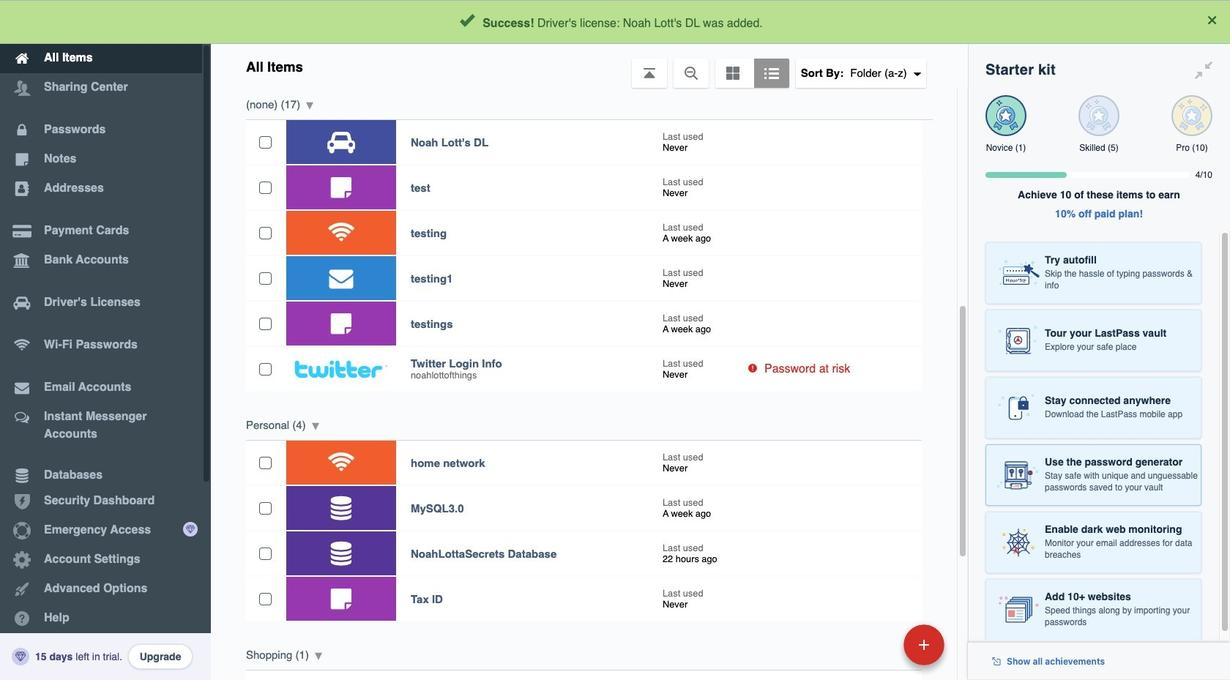 Task type: describe. For each thing, give the bounding box(es) containing it.
main navigation navigation
[[0, 0, 211, 680]]

search my vault text field
[[353, 6, 938, 38]]

new item element
[[803, 624, 950, 666]]



Task type: vqa. For each thing, say whether or not it's contained in the screenshot.
LastPass image
no



Task type: locate. For each thing, give the bounding box(es) containing it.
new item navigation
[[803, 620, 954, 680]]

alert
[[0, 0, 1230, 44]]

Search search field
[[353, 6, 938, 38]]

vault options navigation
[[211, 44, 968, 88]]



